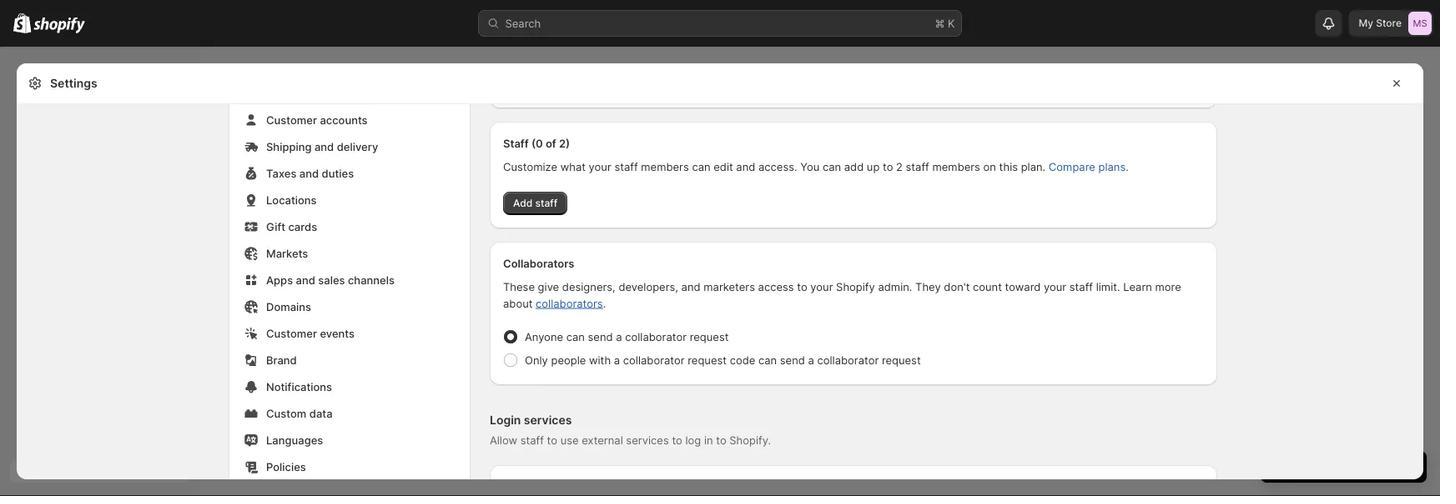 Task type: locate. For each thing, give the bounding box(es) containing it.
to left 2
[[883, 160, 893, 173]]

collaborator down developers,
[[625, 330, 687, 343]]

request for with
[[688, 354, 727, 367]]

to inside the these give designers, developers, and marketers access to your shopify admin. they don't count toward your staff limit. learn more about
[[797, 280, 808, 293]]

search
[[505, 17, 541, 30]]

on
[[983, 160, 996, 173]]

give
[[538, 280, 559, 293]]

0 horizontal spatial send
[[588, 330, 613, 343]]

services right external
[[626, 434, 669, 447]]

gift cards
[[266, 220, 317, 233]]

settings
[[50, 76, 97, 91]]

0 vertical spatial customer
[[266, 113, 317, 126]]

add staff
[[513, 197, 557, 209]]

customer accounts link
[[239, 108, 460, 132]]

your
[[589, 160, 611, 173], [811, 280, 833, 293], [1044, 280, 1067, 293]]

notifications
[[266, 381, 332, 393]]

and down customer accounts
[[315, 140, 334, 153]]

can
[[692, 160, 711, 173], [823, 160, 841, 173], [566, 330, 585, 343], [758, 354, 777, 367]]

1 members from the left
[[641, 160, 689, 173]]

use
[[560, 434, 579, 447]]

can up the people
[[566, 330, 585, 343]]

0 vertical spatial services
[[524, 413, 572, 428]]

and left marketers in the bottom of the page
[[681, 280, 701, 293]]

login
[[490, 413, 521, 428]]

staff right add
[[535, 197, 557, 209]]

your left shopify on the bottom of the page
[[811, 280, 833, 293]]

request
[[690, 330, 729, 343], [688, 354, 727, 367], [882, 354, 921, 367]]

a
[[616, 330, 622, 343], [614, 354, 620, 367], [808, 354, 814, 367]]

only
[[525, 354, 548, 367]]

policies
[[266, 461, 306, 474]]

brand link
[[239, 349, 460, 372]]

services up use
[[524, 413, 572, 428]]

custom data
[[266, 407, 333, 420]]

people
[[551, 354, 586, 367]]

more
[[1155, 280, 1181, 293]]

1 vertical spatial customer
[[266, 327, 317, 340]]

dialog
[[1430, 63, 1440, 492]]

data
[[309, 407, 333, 420]]

collaborators link
[[536, 297, 603, 310]]

to
[[883, 160, 893, 173], [797, 280, 808, 293], [547, 434, 557, 447], [672, 434, 682, 447], [716, 434, 727, 447]]

your right 'what'
[[589, 160, 611, 173]]

add staff link
[[503, 192, 567, 215]]

1 customer from the top
[[266, 113, 317, 126]]

plan.
[[1021, 160, 1046, 173]]

shopify image
[[13, 13, 31, 33], [34, 17, 85, 34]]

a right with
[[614, 354, 620, 367]]

can left edit
[[692, 160, 711, 173]]

only people with a collaborator request code can send a collaborator request
[[525, 354, 921, 367]]

of
[[546, 137, 556, 150]]

and inside the these give designers, developers, and marketers access to your shopify admin. they don't count toward your staff limit. learn more about
[[681, 280, 701, 293]]

staff right allow
[[520, 434, 544, 447]]

staff right 2
[[906, 160, 929, 173]]

can right code on the bottom right
[[758, 354, 777, 367]]

collaborator down anyone can send a collaborator request
[[623, 354, 685, 367]]

1 vertical spatial services
[[626, 434, 669, 447]]

domains
[[266, 300, 311, 313]]

to right access
[[797, 280, 808, 293]]

staff inside login services allow staff to use external services to log in to shopify.
[[520, 434, 544, 447]]

2 customer from the top
[[266, 327, 317, 340]]

access
[[758, 280, 794, 293]]

you
[[800, 160, 820, 173]]

members left edit
[[641, 160, 689, 173]]

members
[[641, 160, 689, 173], [932, 160, 980, 173]]

collaborators
[[536, 297, 603, 310]]

2 horizontal spatial your
[[1044, 280, 1067, 293]]

send up with
[[588, 330, 613, 343]]

to right in
[[716, 434, 727, 447]]

your right toward
[[1044, 280, 1067, 293]]

shipping and delivery
[[266, 140, 378, 153]]

delivery
[[337, 140, 378, 153]]

and right the 'apps'
[[296, 274, 315, 287]]

0 vertical spatial send
[[588, 330, 613, 343]]

with
[[589, 354, 611, 367]]

staff left limit.
[[1070, 280, 1093, 293]]

what
[[560, 160, 586, 173]]

shopify.
[[730, 434, 771, 447]]

services
[[524, 413, 572, 428], [626, 434, 669, 447]]

shipping and delivery link
[[239, 135, 460, 159]]

shopify
[[836, 280, 875, 293]]

1 horizontal spatial members
[[932, 160, 980, 173]]

gift cards link
[[239, 215, 460, 239]]

locations link
[[239, 189, 460, 212]]

notifications link
[[239, 376, 460, 399]]

2)
[[559, 137, 570, 150]]

members left on
[[932, 160, 980, 173]]

1 vertical spatial send
[[780, 354, 805, 367]]

customer down domains
[[266, 327, 317, 340]]

sales
[[318, 274, 345, 287]]

custom
[[266, 407, 307, 420]]

0 horizontal spatial services
[[524, 413, 572, 428]]

collaborator down the these give designers, developers, and marketers access to your shopify admin. they don't count toward your staff limit. learn more about
[[817, 354, 879, 367]]

request left code on the bottom right
[[688, 354, 727, 367]]

and for sales
[[296, 274, 315, 287]]

staff right 'what'
[[614, 160, 638, 173]]

request up only people with a collaborator request code can send a collaborator request on the bottom of page
[[690, 330, 729, 343]]

collaborator
[[625, 330, 687, 343], [623, 354, 685, 367], [817, 354, 879, 367]]

gift
[[266, 220, 285, 233]]

send right code on the bottom right
[[780, 354, 805, 367]]

collaborator for with
[[623, 354, 685, 367]]

0 horizontal spatial members
[[641, 160, 689, 173]]

store
[[1376, 17, 1402, 29]]

log
[[685, 434, 701, 447]]

⌘ k
[[935, 17, 955, 30]]

brand
[[266, 354, 297, 367]]

1 horizontal spatial shopify image
[[34, 17, 85, 34]]

add
[[844, 160, 864, 173]]

customer accounts
[[266, 113, 368, 126]]

staff
[[614, 160, 638, 173], [906, 160, 929, 173], [535, 197, 557, 209], [1070, 280, 1093, 293], [520, 434, 544, 447]]

up
[[867, 160, 880, 173]]

customer
[[266, 113, 317, 126], [266, 327, 317, 340]]

anyone
[[525, 330, 563, 343]]

and right taxes
[[299, 167, 319, 180]]

a down developers,
[[616, 330, 622, 343]]

0 horizontal spatial your
[[589, 160, 611, 173]]

markets link
[[239, 242, 460, 265]]

k
[[948, 17, 955, 30]]

add
[[513, 197, 533, 209]]

customer up shipping
[[266, 113, 317, 126]]

can right you
[[823, 160, 841, 173]]



Task type: vqa. For each thing, say whether or not it's contained in the screenshot.
Online Store icon
no



Task type: describe. For each thing, give the bounding box(es) containing it.
designers,
[[562, 280, 616, 293]]

this
[[999, 160, 1018, 173]]

request down admin.
[[882, 354, 921, 367]]

access.
[[759, 160, 797, 173]]

a for with
[[614, 354, 620, 367]]

shipping
[[266, 140, 312, 153]]

.
[[603, 297, 606, 310]]

customer events link
[[239, 322, 460, 345]]

to left use
[[547, 434, 557, 447]]

my store image
[[1409, 12, 1432, 35]]

don't
[[944, 280, 970, 293]]

taxes and duties
[[266, 167, 354, 180]]

a for send
[[616, 330, 622, 343]]

external
[[582, 434, 623, 447]]

compare plans. link
[[1049, 160, 1129, 173]]

settings dialog
[[17, 0, 1424, 497]]

these give designers, developers, and marketers access to your shopify admin. they don't count toward your staff limit. learn more about
[[503, 280, 1181, 310]]

these
[[503, 280, 535, 293]]

apps
[[266, 274, 293, 287]]

1 horizontal spatial your
[[811, 280, 833, 293]]

customize what your staff members can edit and access. you can add up to 2 staff members on this plan. compare plans.
[[503, 160, 1129, 173]]

compare
[[1049, 160, 1096, 173]]

and right edit
[[736, 160, 755, 173]]

languages
[[266, 434, 323, 447]]

markets
[[266, 247, 308, 260]]

⌘
[[935, 17, 945, 30]]

apps and sales channels link
[[239, 269, 460, 292]]

a right code on the bottom right
[[808, 354, 814, 367]]

events
[[320, 327, 355, 340]]

plans.
[[1099, 160, 1129, 173]]

apps and sales channels
[[266, 274, 395, 287]]

customer for customer events
[[266, 327, 317, 340]]

marketers
[[704, 280, 755, 293]]

login services allow staff to use external services to log in to shopify.
[[490, 413, 771, 447]]

languages link
[[239, 429, 460, 452]]

and for delivery
[[315, 140, 334, 153]]

customer events
[[266, 327, 355, 340]]

custom data link
[[239, 402, 460, 426]]

to left "log"
[[672, 434, 682, 447]]

toward
[[1005, 280, 1041, 293]]

collaborator for send
[[625, 330, 687, 343]]

staff
[[503, 137, 529, 150]]

code
[[730, 354, 755, 367]]

and for duties
[[299, 167, 319, 180]]

count
[[973, 280, 1002, 293]]

my
[[1359, 17, 1374, 29]]

2 members from the left
[[932, 160, 980, 173]]

limit.
[[1096, 280, 1120, 293]]

duties
[[322, 167, 354, 180]]

in
[[704, 434, 713, 447]]

policies link
[[239, 456, 460, 479]]

1 horizontal spatial services
[[626, 434, 669, 447]]

collaborators .
[[536, 297, 606, 310]]

taxes and duties link
[[239, 162, 460, 185]]

channels
[[348, 274, 395, 287]]

accounts
[[320, 113, 368, 126]]

learn
[[1123, 280, 1152, 293]]

request for send
[[690, 330, 729, 343]]

anyone can send a collaborator request
[[525, 330, 729, 343]]

taxes
[[266, 167, 297, 180]]

about
[[503, 297, 533, 310]]

cards
[[288, 220, 317, 233]]

1 horizontal spatial send
[[780, 354, 805, 367]]

developers,
[[619, 280, 678, 293]]

edit
[[714, 160, 733, 173]]

staff (0 of 2)
[[503, 137, 570, 150]]

customer for customer accounts
[[266, 113, 317, 126]]

customize
[[503, 160, 557, 173]]

2
[[896, 160, 903, 173]]

collaborators
[[503, 257, 575, 270]]

allow
[[490, 434, 517, 447]]

0 horizontal spatial shopify image
[[13, 13, 31, 33]]

admin.
[[878, 280, 912, 293]]

staff inside the these give designers, developers, and marketers access to your shopify admin. they don't count toward your staff limit. learn more about
[[1070, 280, 1093, 293]]

locations
[[266, 194, 317, 207]]

domains link
[[239, 295, 460, 319]]

my store
[[1359, 17, 1402, 29]]



